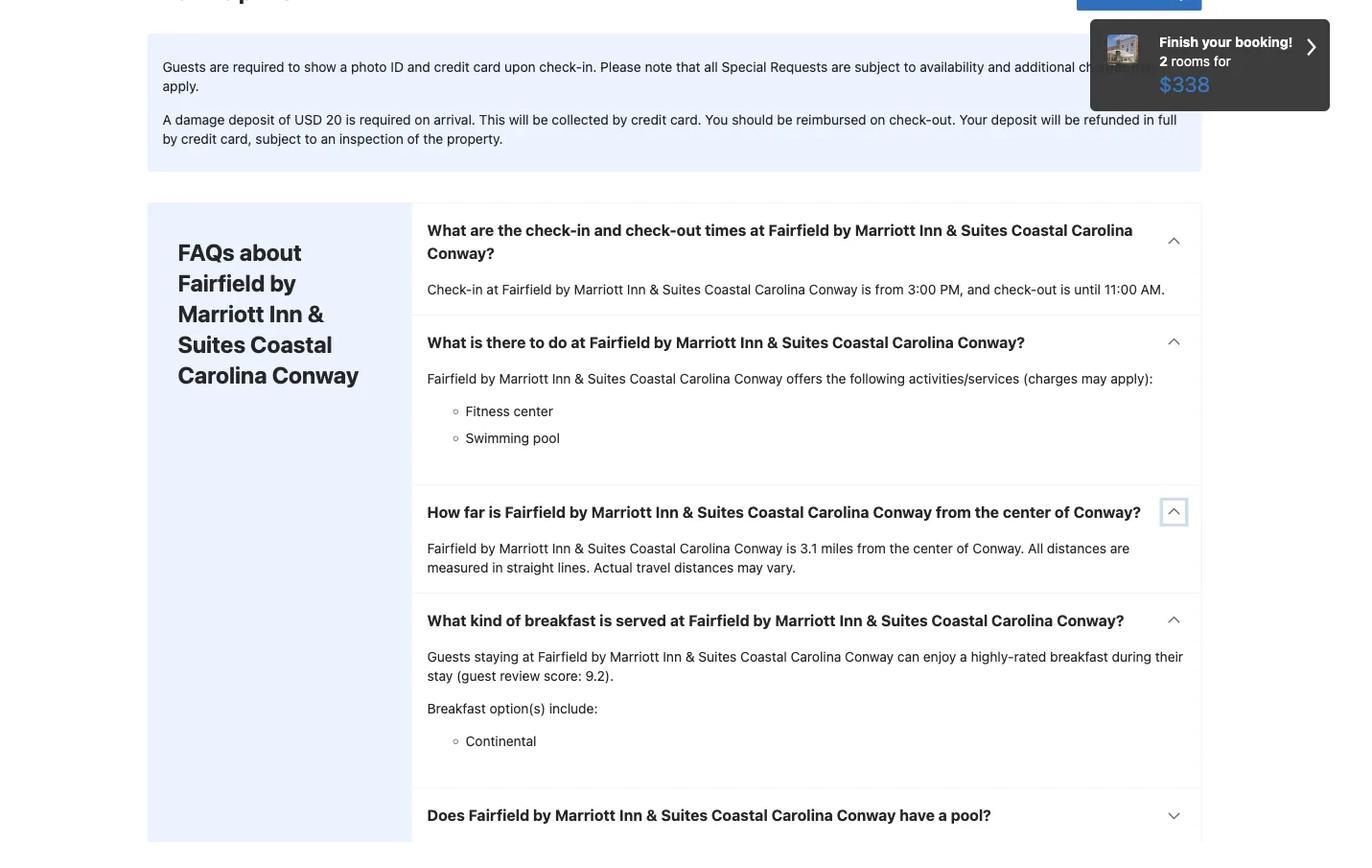 Task type: locate. For each thing, give the bounding box(es) containing it.
fairfield up check-in at fairfield by marriott inn & suites coastal carolina conway is from 3:00 pm, and check-out is until 11:00 am.
[[769, 221, 830, 239]]

0 horizontal spatial will
[[509, 111, 529, 127]]

marriott inside the what is there to do at fairfield by marriott inn & suites coastal carolina conway? dropdown button
[[676, 333, 737, 351]]

what left the "kind"
[[427, 611, 467, 630]]

0 horizontal spatial center
[[514, 403, 553, 419]]

refunded
[[1084, 111, 1140, 127]]

until
[[1075, 281, 1101, 297]]

2 horizontal spatial may
[[1132, 58, 1158, 74]]

be right the should
[[777, 111, 793, 127]]

0 horizontal spatial guests
[[163, 58, 206, 74]]

check-
[[427, 281, 472, 297]]

1 vertical spatial from
[[936, 503, 971, 521]]

1 horizontal spatial distances
[[1047, 540, 1107, 556]]

conway
[[809, 281, 858, 297], [272, 361, 359, 388], [734, 371, 783, 386], [873, 503, 932, 521], [734, 540, 783, 556], [845, 649, 894, 665], [837, 806, 896, 824]]

fitness
[[466, 403, 510, 419]]

3.1
[[800, 540, 818, 556]]

staying
[[474, 649, 519, 665]]

subject down usd
[[255, 130, 301, 146]]

fairfield right "do"
[[589, 333, 650, 351]]

is inside a damage deposit of usd 20 is required on arrival. this will be collected by credit card. you should be reimbursed on check-out. your deposit will be refunded in full by credit card, subject to an inspection of the property.
[[346, 111, 356, 127]]

1 horizontal spatial breakfast
[[1050, 649, 1109, 665]]

guests are required to show a photo id and credit card upon check-in. please note that all special requests are subject to availability and additional charges may apply.
[[163, 58, 1158, 93]]

fairfield inside fairfield by marriott inn & suites coastal carolina conway is 3.1 miles from the center of conway. all distances are measured in straight lines. actual travel distances may vary.
[[427, 540, 477, 556]]

required
[[233, 58, 284, 74], [360, 111, 411, 127]]

1 vertical spatial guests
[[427, 649, 471, 665]]

marriott
[[855, 221, 916, 239], [574, 281, 624, 297], [178, 300, 264, 327], [676, 333, 737, 351], [499, 371, 549, 386], [591, 503, 652, 521], [499, 540, 549, 556], [775, 611, 836, 630], [610, 649, 659, 665], [555, 806, 616, 824]]

on
[[415, 111, 430, 127], [870, 111, 886, 127]]

center for how far is fairfield by marriott inn & suites coastal carolina conway from the center of conway?
[[1003, 503, 1051, 521]]

carolina inside the guests staying at fairfield by marriott inn & suites coastal carolina conway can enjoy a highly-rated breakfast during their stay (guest review score: 9.2).
[[791, 649, 841, 665]]

marriott inside what are the check-in and check-out times at fairfield by marriott inn & suites coastal carolina conway?
[[855, 221, 916, 239]]

center inside dropdown button
[[1003, 503, 1051, 521]]

collected
[[552, 111, 609, 127]]

coastal inside what are the check-in and check-out times at fairfield by marriott inn & suites coastal carolina conway?
[[1012, 221, 1068, 239]]

fairfield inside "faqs about fairfield by marriott inn & suites coastal carolina conway"
[[178, 269, 265, 296]]

a inside guests are required to show a photo id and credit card upon check-in. please note that all special requests are subject to availability and additional charges may apply.
[[340, 58, 347, 74]]

inn inside "faqs about fairfield by marriott inn & suites coastal carolina conway"
[[269, 300, 303, 327]]

credit left card. on the top of page
[[631, 111, 667, 127]]

& inside fairfield by marriott inn & suites coastal carolina conway is 3.1 miles from the center of conway. all distances are measured in straight lines. actual travel distances may vary.
[[575, 540, 584, 556]]

0 vertical spatial may
[[1132, 58, 1158, 74]]

to
[[288, 58, 300, 74], [904, 58, 916, 74], [305, 130, 317, 146], [530, 333, 545, 351]]

card
[[473, 58, 501, 74]]

center
[[514, 403, 553, 419], [1003, 503, 1051, 521], [913, 540, 953, 556]]

conway inside fairfield by marriott inn & suites coastal carolina conway is 3.1 miles from the center of conway. all distances are measured in straight lines. actual travel distances may vary.
[[734, 540, 783, 556]]

1 horizontal spatial out
[[1037, 281, 1057, 297]]

what down check- at the top left of page
[[427, 333, 467, 351]]

at right served
[[670, 611, 685, 630]]

is inside how far is fairfield by marriott inn & suites coastal carolina conway from the center of conway? dropdown button
[[489, 503, 501, 521]]

about
[[240, 239, 302, 266]]

0 vertical spatial guests
[[163, 58, 206, 74]]

are inside fairfield by marriott inn & suites coastal carolina conway is 3.1 miles from the center of conway. all distances are measured in straight lines. actual travel distances may vary.
[[1110, 540, 1130, 556]]

conway?
[[427, 244, 495, 262], [958, 333, 1025, 351], [1074, 503, 1141, 521], [1057, 611, 1125, 630]]

during
[[1112, 649, 1152, 665]]

vary.
[[767, 560, 796, 575]]

& inside the guests staying at fairfield by marriott inn & suites coastal carolina conway can enjoy a highly-rated breakfast during their stay (guest review score: 9.2).
[[686, 649, 695, 665]]

from for conway
[[936, 503, 971, 521]]

guests inside guests are required to show a photo id and credit card upon check-in. please note that all special requests are subject to availability and additional charges may apply.
[[163, 58, 206, 74]]

0 horizontal spatial a
[[340, 58, 347, 74]]

may
[[1132, 58, 1158, 74], [1082, 371, 1107, 386], [738, 560, 763, 575]]

guests up apply.
[[163, 58, 206, 74]]

2 horizontal spatial a
[[960, 649, 967, 665]]

1 vertical spatial may
[[1082, 371, 1107, 386]]

may left vary.
[[738, 560, 763, 575]]

times
[[705, 221, 747, 239]]

fairfield by marriott inn & suites coastal carolina conway offers the following activities/services (charges may apply):
[[427, 371, 1154, 386]]

of inside fairfield by marriott inn & suites coastal carolina conway is 3.1 miles from the center of conway. all distances are measured in straight lines. actual travel distances may vary.
[[957, 540, 969, 556]]

credit left card
[[434, 58, 470, 74]]

are inside what are the check-in and check-out times at fairfield by marriott inn & suites coastal carolina conway?
[[470, 221, 494, 239]]

0 horizontal spatial required
[[233, 58, 284, 74]]

from inside dropdown button
[[936, 503, 971, 521]]

0 vertical spatial subject
[[855, 58, 900, 74]]

at right the times
[[750, 221, 765, 239]]

0 vertical spatial breakfast
[[525, 611, 596, 630]]

1 vertical spatial credit
[[631, 111, 667, 127]]

0 vertical spatial center
[[514, 403, 553, 419]]

1 horizontal spatial will
[[1041, 111, 1061, 127]]

are right all
[[1110, 540, 1130, 556]]

& inside "faqs about fairfield by marriott inn & suites coastal carolina conway"
[[308, 300, 324, 327]]

fairfield up straight on the left of the page
[[505, 503, 566, 521]]

check-in at fairfield by marriott inn & suites coastal carolina conway is from 3:00 pm, and check-out is until 11:00 am.
[[427, 281, 1165, 297]]

is inside fairfield by marriott inn & suites coastal carolina conway is 3.1 miles from the center of conway. all distances are measured in straight lines. actual travel distances may vary.
[[787, 540, 797, 556]]

carolina inside what kind of breakfast is served at fairfield by marriott inn & suites coastal carolina conway? dropdown button
[[992, 611, 1053, 630]]

1 horizontal spatial be
[[777, 111, 793, 127]]

out
[[677, 221, 701, 239], [1037, 281, 1057, 297]]

marriott inside what kind of breakfast is served at fairfield by marriott inn & suites coastal carolina conway? dropdown button
[[775, 611, 836, 630]]

deposit right your
[[991, 111, 1038, 127]]

property.
[[447, 130, 503, 146]]

requests
[[770, 58, 828, 74]]

at inside what are the check-in and check-out times at fairfield by marriott inn & suites coastal carolina conway?
[[750, 221, 765, 239]]

far
[[464, 503, 485, 521]]

will right this
[[509, 111, 529, 127]]

and
[[407, 58, 430, 74], [988, 58, 1011, 74], [594, 221, 622, 239], [968, 281, 991, 297]]

are up check- at the top left of page
[[470, 221, 494, 239]]

does fairfield by marriott inn & suites coastal carolina conway have a pool?
[[427, 806, 992, 824]]

on left arrival.
[[415, 111, 430, 127]]

of
[[278, 111, 291, 127], [407, 130, 420, 146], [1055, 503, 1070, 521], [957, 540, 969, 556], [506, 611, 521, 630]]

inn inside what are the check-in and check-out times at fairfield by marriott inn & suites coastal carolina conway?
[[920, 221, 943, 239]]

required left show
[[233, 58, 284, 74]]

marriott inside the guests staying at fairfield by marriott inn & suites coastal carolina conway can enjoy a highly-rated breakfast during their stay (guest review score: 9.2).
[[610, 649, 659, 665]]

what inside what kind of breakfast is served at fairfield by marriott inn & suites coastal carolina conway? dropdown button
[[427, 611, 467, 630]]

1 vertical spatial required
[[360, 111, 411, 127]]

in inside fairfield by marriott inn & suites coastal carolina conway is 3.1 miles from the center of conway. all distances are measured in straight lines. actual travel distances may vary.
[[492, 560, 503, 575]]

1 vertical spatial a
[[960, 649, 967, 665]]

distances right all
[[1047, 540, 1107, 556]]

suites inside what kind of breakfast is served at fairfield by marriott inn & suites coastal carolina conway? dropdown button
[[881, 611, 928, 630]]

check-
[[539, 58, 582, 74], [889, 111, 932, 127], [526, 221, 577, 239], [626, 221, 677, 239], [994, 281, 1037, 297]]

to left the an
[[305, 130, 317, 146]]

your
[[960, 111, 988, 127]]

credit down damage
[[181, 130, 217, 146]]

check- inside guests are required to show a photo id and credit card upon check-in. please note that all special requests are subject to availability and additional charges may apply.
[[539, 58, 582, 74]]

out left the times
[[677, 221, 701, 239]]

are
[[210, 58, 229, 74], [832, 58, 851, 74], [470, 221, 494, 239], [1110, 540, 1130, 556]]

0 horizontal spatial be
[[533, 111, 548, 127]]

will down 'additional'
[[1041, 111, 1061, 127]]

what
[[427, 221, 467, 239], [427, 333, 467, 351], [427, 611, 467, 630]]

what up check- at the top left of page
[[427, 221, 467, 239]]

a
[[340, 58, 347, 74], [960, 649, 967, 665], [939, 806, 947, 824]]

fairfield up score:
[[538, 649, 588, 665]]

at up review
[[523, 649, 535, 665]]

breakfast right rated
[[1050, 649, 1109, 665]]

option(s)
[[490, 700, 546, 716]]

in inside what are the check-in and check-out times at fairfield by marriott inn & suites coastal carolina conway?
[[577, 221, 591, 239]]

1 horizontal spatial a
[[939, 806, 947, 824]]

are up damage
[[210, 58, 229, 74]]

to inside a damage deposit of usd 20 is required on arrival. this will be collected by credit card. you should be reimbursed on check-out. your deposit will be refunded in full by credit card, subject to an inspection of the property.
[[305, 130, 317, 146]]

center inside fairfield by marriott inn & suites coastal carolina conway is 3.1 miles from the center of conway. all distances are measured in straight lines. actual travel distances may vary.
[[913, 540, 953, 556]]

1 horizontal spatial on
[[870, 111, 886, 127]]

2 vertical spatial may
[[738, 560, 763, 575]]

breakfast down "lines."
[[525, 611, 596, 630]]

1 horizontal spatial center
[[913, 540, 953, 556]]

center up the pool at bottom
[[514, 403, 553, 419]]

subject up reimbursed
[[855, 58, 900, 74]]

2 horizontal spatial be
[[1065, 111, 1080, 127]]

required inside a damage deposit of usd 20 is required on arrival. this will be collected by credit card. you should be reimbursed on check-out. your deposit will be refunded in full by credit card, subject to an inspection of the property.
[[360, 111, 411, 127]]

a right show
[[340, 58, 347, 74]]

2 vertical spatial what
[[427, 611, 467, 630]]

be left refunded
[[1065, 111, 1080, 127]]

may inside guests are required to show a photo id and credit card upon check-in. please note that all special requests are subject to availability and additional charges may apply.
[[1132, 58, 1158, 74]]

from inside fairfield by marriott inn & suites coastal carolina conway is 3.1 miles from the center of conway. all distances are measured in straight lines. actual travel distances may vary.
[[857, 540, 886, 556]]

what inside what are the check-in and check-out times at fairfield by marriott inn & suites coastal carolina conway?
[[427, 221, 467, 239]]

required inside guests are required to show a photo id and credit card upon check-in. please note that all special requests are subject to availability and additional charges may apply.
[[233, 58, 284, 74]]

by inside dropdown button
[[654, 333, 672, 351]]

carolina inside how far is fairfield by marriott inn & suites coastal carolina conway from the center of conway? dropdown button
[[808, 503, 870, 521]]

photo
[[351, 58, 387, 74]]

center up all
[[1003, 503, 1051, 521]]

1 horizontal spatial credit
[[434, 58, 470, 74]]

breakfast
[[525, 611, 596, 630], [1050, 649, 1109, 665]]

0 horizontal spatial breakfast
[[525, 611, 596, 630]]

conway? inside what are the check-in and check-out times at fairfield by marriott inn & suites coastal carolina conway?
[[427, 244, 495, 262]]

fairfield up measured
[[427, 540, 477, 556]]

breakfast
[[427, 700, 486, 716]]

be left the collected at the left of page
[[533, 111, 548, 127]]

to left show
[[288, 58, 300, 74]]

what kind of breakfast is served at fairfield by marriott inn & suites coastal carolina conway?
[[427, 611, 1125, 630]]

0 vertical spatial out
[[677, 221, 701, 239]]

0 horizontal spatial may
[[738, 560, 763, 575]]

guests up stay
[[427, 649, 471, 665]]

0 horizontal spatial on
[[415, 111, 430, 127]]

guests inside the guests staying at fairfield by marriott inn & suites coastal carolina conway can enjoy a highly-rated breakfast during their stay (guest review score: 9.2).
[[427, 649, 471, 665]]

deposit up card,
[[228, 111, 275, 127]]

3:00 pm,
[[908, 281, 964, 297]]

will
[[509, 111, 529, 127], [1041, 111, 1061, 127]]

0 horizontal spatial out
[[677, 221, 701, 239]]

carolina
[[1072, 221, 1133, 239], [755, 281, 806, 297], [892, 333, 954, 351], [178, 361, 267, 388], [680, 371, 731, 386], [808, 503, 870, 521], [680, 540, 731, 556], [992, 611, 1053, 630], [791, 649, 841, 665], [772, 806, 833, 824]]

be
[[533, 111, 548, 127], [777, 111, 793, 127], [1065, 111, 1080, 127]]

breakfast option(s) include:
[[427, 700, 598, 716]]

0 vertical spatial a
[[340, 58, 347, 74]]

finish
[[1160, 34, 1199, 50]]

2 vertical spatial from
[[857, 540, 886, 556]]

subject inside guests are required to show a photo id and credit card upon check-in. please note that all special requests are subject to availability and additional charges may apply.
[[855, 58, 900, 74]]

1 horizontal spatial deposit
[[991, 111, 1038, 127]]

is left 3.1
[[787, 540, 797, 556]]

1 vertical spatial what
[[427, 333, 467, 351]]

on right reimbursed
[[870, 111, 886, 127]]

0 vertical spatial from
[[875, 281, 904, 297]]

the inside a damage deposit of usd 20 is required on arrival. this will be collected by credit card. you should be reimbursed on check-out. your deposit will be refunded in full by credit card, subject to an inspection of the property.
[[423, 130, 443, 146]]

2 what from the top
[[427, 333, 467, 351]]

is left served
[[600, 611, 612, 630]]

subject inside a damage deposit of usd 20 is required on arrival. this will be collected by credit card. you should be reimbursed on check-out. your deposit will be refunded in full by credit card, subject to an inspection of the property.
[[255, 130, 301, 146]]

0 vertical spatial distances
[[1047, 540, 1107, 556]]

out.
[[932, 111, 956, 127]]

card,
[[221, 130, 252, 146]]

is right far
[[489, 503, 501, 521]]

by inside the guests staying at fairfield by marriott inn & suites coastal carolina conway can enjoy a highly-rated breakfast during their stay (guest review score: 9.2).
[[591, 649, 606, 665]]

may left 2
[[1132, 58, 1158, 74]]

fairfield inside what are the check-in and check-out times at fairfield by marriott inn & suites coastal carolina conway?
[[769, 221, 830, 239]]

required up "inspection"
[[360, 111, 411, 127]]

at right "do"
[[571, 333, 586, 351]]

0 horizontal spatial credit
[[181, 130, 217, 146]]

damage
[[175, 111, 225, 127]]

center left conway.
[[913, 540, 953, 556]]

1 vertical spatial subject
[[255, 130, 301, 146]]

is
[[346, 111, 356, 127], [862, 281, 872, 297], [1061, 281, 1071, 297], [470, 333, 483, 351], [489, 503, 501, 521], [787, 540, 797, 556], [600, 611, 612, 630]]

conway.
[[973, 540, 1025, 556]]

pool
[[533, 430, 560, 446]]

0 horizontal spatial subject
[[255, 130, 301, 146]]

suites inside the guests staying at fairfield by marriott inn & suites coastal carolina conway can enjoy a highly-rated breakfast during their stay (guest review score: 9.2).
[[699, 649, 737, 665]]

is left there
[[470, 333, 483, 351]]

distances right travel
[[674, 560, 734, 575]]

by inside fairfield by marriott inn & suites coastal carolina conway is 3.1 miles from the center of conway. all distances are measured in straight lines. actual travel distances may vary.
[[481, 540, 496, 556]]

0 horizontal spatial distances
[[674, 560, 734, 575]]

0 vertical spatial credit
[[434, 58, 470, 74]]

&
[[946, 221, 958, 239], [650, 281, 659, 297], [308, 300, 324, 327], [767, 333, 778, 351], [575, 371, 584, 386], [683, 503, 694, 521], [575, 540, 584, 556], [866, 611, 878, 630], [686, 649, 695, 665], [646, 806, 657, 824]]

1 horizontal spatial required
[[360, 111, 411, 127]]

distances
[[1047, 540, 1107, 556], [674, 560, 734, 575]]

1 on from the left
[[415, 111, 430, 127]]

activities/services
[[909, 371, 1020, 386]]

2 vertical spatial credit
[[181, 130, 217, 146]]

suites inside how far is fairfield by marriott inn & suites coastal carolina conway from the center of conway? dropdown button
[[697, 503, 744, 521]]

is right 20
[[346, 111, 356, 127]]

inn inside fairfield by marriott inn & suites coastal carolina conway is 3.1 miles from the center of conway. all distances are measured in straight lines. actual travel distances may vary.
[[552, 540, 571, 556]]

conway? inside dropdown button
[[958, 333, 1025, 351]]

marriott inside fairfield by marriott inn & suites coastal carolina conway is 3.1 miles from the center of conway. all distances are measured in straight lines. actual travel distances may vary.
[[499, 540, 549, 556]]

fairfield
[[769, 221, 830, 239], [178, 269, 265, 296], [502, 281, 552, 297], [589, 333, 650, 351], [427, 371, 477, 386], [505, 503, 566, 521], [427, 540, 477, 556], [689, 611, 750, 630], [538, 649, 588, 665], [469, 806, 530, 824]]

1 vertical spatial center
[[1003, 503, 1051, 521]]

subject
[[855, 58, 900, 74], [255, 130, 301, 146]]

1 horizontal spatial guests
[[427, 649, 471, 665]]

by inside what are the check-in and check-out times at fairfield by marriott inn & suites coastal carolina conway?
[[833, 221, 852, 239]]

& inside what are the check-in and check-out times at fairfield by marriott inn & suites coastal carolina conway?
[[946, 221, 958, 239]]

what inside the what is there to do at fairfield by marriott inn & suites coastal carolina conway? dropdown button
[[427, 333, 467, 351]]

deposit
[[228, 111, 275, 127], [991, 111, 1038, 127]]

2 horizontal spatial credit
[[631, 111, 667, 127]]

in
[[1144, 111, 1155, 127], [577, 221, 591, 239], [472, 281, 483, 297], [492, 560, 503, 575]]

have
[[900, 806, 935, 824]]

rated
[[1014, 649, 1047, 665]]

0 vertical spatial what
[[427, 221, 467, 239]]

the inside fairfield by marriott inn & suites coastal carolina conway is 3.1 miles from the center of conway. all distances are measured in straight lines. actual travel distances may vary.
[[890, 540, 910, 556]]

may for fairfield by marriott inn & suites coastal carolina conway is 3.1 miles from the center of conway. all distances are measured in straight lines. actual travel distances may vary.
[[738, 560, 763, 575]]

3 be from the left
[[1065, 111, 1080, 127]]

2 horizontal spatial center
[[1003, 503, 1051, 521]]

a right have
[[939, 806, 947, 824]]

fairfield down faqs
[[178, 269, 265, 296]]

a right enjoy
[[960, 649, 967, 665]]

1 horizontal spatial subject
[[855, 58, 900, 74]]

0 vertical spatial required
[[233, 58, 284, 74]]

miles
[[821, 540, 854, 556]]

out left the until
[[1037, 281, 1057, 297]]

guests staying at fairfield by marriott inn & suites coastal carolina conway can enjoy a highly-rated breakfast during their stay (guest review score: 9.2).
[[427, 649, 1184, 684]]

what kind of breakfast is served at fairfield by marriott inn & suites coastal carolina conway? button
[[412, 594, 1201, 647]]

at
[[750, 221, 765, 239], [487, 281, 499, 297], [571, 333, 586, 351], [670, 611, 685, 630], [523, 649, 535, 665]]

there
[[486, 333, 526, 351]]

may left apply):
[[1082, 371, 1107, 386]]

2 vertical spatial center
[[913, 540, 953, 556]]

carolina inside fairfield by marriott inn & suites coastal carolina conway is 3.1 miles from the center of conway. all distances are measured in straight lines. actual travel distances may vary.
[[680, 540, 731, 556]]

1 vertical spatial breakfast
[[1050, 649, 1109, 665]]

1 what from the top
[[427, 221, 467, 239]]

may inside fairfield by marriott inn & suites coastal carolina conway is 3.1 miles from the center of conway. all distances are measured in straight lines. actual travel distances may vary.
[[738, 560, 763, 575]]

do
[[548, 333, 567, 351]]

3 what from the top
[[427, 611, 467, 630]]

to left "do"
[[530, 333, 545, 351]]

breakfast inside what kind of breakfast is served at fairfield by marriott inn & suites coastal carolina conway? dropdown button
[[525, 611, 596, 630]]

2 vertical spatial a
[[939, 806, 947, 824]]

1 vertical spatial distances
[[674, 560, 734, 575]]

0 horizontal spatial deposit
[[228, 111, 275, 127]]



Task type: describe. For each thing, give the bounding box(es) containing it.
check- inside a damage deposit of usd 20 is required on arrival. this will be collected by credit card. you should be reimbursed on check-out. your deposit will be refunded in full by credit card, subject to an inspection of the property.
[[889, 111, 932, 127]]

1 vertical spatial out
[[1037, 281, 1057, 297]]

to left availability
[[904, 58, 916, 74]]

what is there to do at fairfield by marriott inn & suites coastal carolina conway? button
[[412, 315, 1201, 369]]

inn inside dropdown button
[[740, 333, 764, 351]]

straight
[[507, 560, 554, 575]]

fairfield by marriott inn & suites coastal carolina conway is 3.1 miles from the center of conway. all distances are measured in straight lines. actual travel distances may vary.
[[427, 540, 1130, 575]]

note
[[645, 58, 673, 74]]

is left 3:00 pm,
[[862, 281, 872, 297]]

full
[[1158, 111, 1177, 127]]

stay
[[427, 668, 453, 684]]

what are the check-in and check-out times at fairfield by marriott inn & suites coastal carolina conway? button
[[412, 203, 1201, 280]]

offers
[[787, 371, 823, 386]]

may for guests are required to show a photo id and credit card upon check-in. please note that all special requests are subject to availability and additional charges may apply.
[[1132, 58, 1158, 74]]

are right requests
[[832, 58, 851, 74]]

what for what kind of breakfast is served at fairfield by marriott inn & suites coastal carolina conway?
[[427, 611, 467, 630]]

finish your booking! 2 rooms for $338
[[1160, 34, 1293, 96]]

does
[[427, 806, 465, 824]]

conway inside "faqs about fairfield by marriott inn & suites coastal carolina conway"
[[272, 361, 359, 388]]

swimming pool
[[466, 430, 560, 446]]

1 will from the left
[[509, 111, 529, 127]]

swimming
[[466, 430, 529, 446]]

should
[[732, 111, 774, 127]]

continental
[[466, 733, 537, 749]]

at inside the guests staying at fairfield by marriott inn & suites coastal carolina conway can enjoy a highly-rated breakfast during their stay (guest review score: 9.2).
[[523, 649, 535, 665]]

in.
[[582, 58, 597, 74]]

all
[[704, 58, 718, 74]]

include:
[[549, 700, 598, 716]]

review
[[500, 668, 540, 684]]

fitness center
[[466, 403, 553, 419]]

center for fairfield by marriott inn & suites coastal carolina conway is 3.1 miles from the center of conway. all distances are measured in straight lines. actual travel distances may vary.
[[913, 540, 953, 556]]

a
[[163, 111, 171, 127]]

following
[[850, 371, 905, 386]]

carolina inside what are the check-in and check-out times at fairfield by marriott inn & suites coastal carolina conway?
[[1072, 221, 1133, 239]]

what for what is there to do at fairfield by marriott inn & suites coastal carolina conway?
[[427, 333, 467, 351]]

by inside "faqs about fairfield by marriott inn & suites coastal carolina conway"
[[270, 269, 296, 296]]

fairfield right served
[[689, 611, 750, 630]]

guests for guests staying at fairfield by marriott inn & suites coastal carolina conway can enjoy a highly-rated breakfast during their stay (guest review score: 9.2).
[[427, 649, 471, 665]]

$338
[[1160, 71, 1210, 96]]

served
[[616, 611, 667, 630]]

usd
[[295, 111, 322, 127]]

their
[[1155, 649, 1184, 665]]

does fairfield by marriott inn & suites coastal carolina conway have a pool? button
[[412, 788, 1201, 842]]

1 be from the left
[[533, 111, 548, 127]]

availability
[[920, 58, 985, 74]]

11:00 am.
[[1105, 281, 1165, 297]]

booking!
[[1235, 34, 1293, 50]]

coastal inside "faqs about fairfield by marriott inn & suites coastal carolina conway"
[[250, 331, 332, 358]]

apply.
[[163, 78, 199, 93]]

breakfast inside the guests staying at fairfield by marriott inn & suites coastal carolina conway can enjoy a highly-rated breakfast during their stay (guest review score: 9.2).
[[1050, 649, 1109, 665]]

show
[[304, 58, 337, 74]]

suites inside what are the check-in and check-out times at fairfield by marriott inn & suites coastal carolina conway?
[[961, 221, 1008, 239]]

what are the check-in and check-out times at fairfield by marriott inn & suites coastal carolina conway?
[[427, 221, 1133, 262]]

2
[[1160, 53, 1168, 69]]

what is there to do at fairfield by marriott inn & suites coastal carolina conway?
[[427, 333, 1025, 351]]

please
[[600, 58, 641, 74]]

card.
[[670, 111, 702, 127]]

kind
[[470, 611, 502, 630]]

score:
[[544, 668, 582, 684]]

coastal inside fairfield by marriott inn & suites coastal carolina conway is 3.1 miles from the center of conway. all distances are measured in straight lines. actual travel distances may vary.
[[630, 540, 676, 556]]

2 deposit from the left
[[991, 111, 1038, 127]]

fairfield inside dropdown button
[[589, 333, 650, 351]]

2 will from the left
[[1041, 111, 1061, 127]]

pool?
[[951, 806, 992, 824]]

the inside what are the check-in and check-out times at fairfield by marriott inn & suites coastal carolina conway?
[[498, 221, 522, 239]]

special
[[722, 58, 767, 74]]

guests for guests are required to show a photo id and credit card upon check-in. please note that all special requests are subject to availability and additional charges may apply.
[[163, 58, 206, 74]]

20
[[326, 111, 342, 127]]

and inside what are the check-in and check-out times at fairfield by marriott inn & suites coastal carolina conway?
[[594, 221, 622, 239]]

suites inside "faqs about fairfield by marriott inn & suites coastal carolina conway"
[[178, 331, 246, 358]]

at right check- at the top left of page
[[487, 281, 499, 297]]

(guest
[[457, 668, 496, 684]]

this
[[479, 111, 505, 127]]

inspection
[[339, 130, 404, 146]]

can
[[898, 649, 920, 665]]

lines.
[[558, 560, 590, 575]]

2 on from the left
[[870, 111, 886, 127]]

is inside the what is there to do at fairfield by marriott inn & suites coastal carolina conway? dropdown button
[[470, 333, 483, 351]]

suites inside the what is there to do at fairfield by marriott inn & suites coastal carolina conway? dropdown button
[[782, 333, 829, 351]]

a damage deposit of usd 20 is required on arrival. this will be collected by credit card. you should be reimbursed on check-out. your deposit will be refunded in full by credit card, subject to an inspection of the property.
[[163, 111, 1177, 146]]

coastal inside dropdown button
[[832, 333, 889, 351]]

highly-
[[971, 649, 1014, 665]]

marriott inside "faqs about fairfield by marriott inn & suites coastal carolina conway"
[[178, 300, 264, 327]]

from for miles
[[857, 540, 886, 556]]

suites inside does fairfield by marriott inn & suites coastal carolina conway have a pool? dropdown button
[[661, 806, 708, 824]]

for
[[1214, 53, 1231, 69]]

& inside dropdown button
[[767, 333, 778, 351]]

rooms
[[1172, 53, 1210, 69]]

a inside dropdown button
[[939, 806, 947, 824]]

(charges
[[1024, 371, 1078, 386]]

charges
[[1079, 58, 1129, 74]]

at inside dropdown button
[[571, 333, 586, 351]]

all
[[1028, 540, 1044, 556]]

1 deposit from the left
[[228, 111, 275, 127]]

1 horizontal spatial may
[[1082, 371, 1107, 386]]

credit inside guests are required to show a photo id and credit card upon check-in. please note that all special requests are subject to availability and additional charges may apply.
[[434, 58, 470, 74]]

marriott inside does fairfield by marriott inn & suites coastal carolina conway have a pool? dropdown button
[[555, 806, 616, 824]]

actual
[[594, 560, 633, 575]]

in inside a damage deposit of usd 20 is required on arrival. this will be collected by credit card. you should be reimbursed on check-out. your deposit will be refunded in full by credit card, subject to an inspection of the property.
[[1144, 111, 1155, 127]]

additional
[[1015, 58, 1075, 74]]

marriott inside how far is fairfield by marriott inn & suites coastal carolina conway from the center of conway? dropdown button
[[591, 503, 652, 521]]

faqs about fairfield by marriott inn & suites coastal carolina conway
[[178, 239, 359, 388]]

enjoy
[[923, 649, 957, 665]]

fairfield up fitness
[[427, 371, 477, 386]]

measured
[[427, 560, 489, 575]]

accordion control element
[[411, 202, 1202, 842]]

travel
[[636, 560, 671, 575]]

carolina inside does fairfield by marriott inn & suites coastal carolina conway have a pool? dropdown button
[[772, 806, 833, 824]]

to inside dropdown button
[[530, 333, 545, 351]]

conway inside the guests staying at fairfield by marriott inn & suites coastal carolina conway can enjoy a highly-rated breakfast during their stay (guest review score: 9.2).
[[845, 649, 894, 665]]

how far is fairfield by marriott inn & suites coastal carolina conway from the center of conway? button
[[412, 485, 1201, 539]]

fairfield right "does"
[[469, 806, 530, 824]]

fairfield inside the guests staying at fairfield by marriott inn & suites coastal carolina conway can enjoy a highly-rated breakfast during their stay (guest review score: 9.2).
[[538, 649, 588, 665]]

that
[[676, 58, 701, 74]]

is inside what kind of breakfast is served at fairfield by marriott inn & suites coastal carolina conway? dropdown button
[[600, 611, 612, 630]]

inn inside the guests staying at fairfield by marriott inn & suites coastal carolina conway can enjoy a highly-rated breakfast during their stay (guest review score: 9.2).
[[663, 649, 682, 665]]

a inside the guests staying at fairfield by marriott inn & suites coastal carolina conway can enjoy a highly-rated breakfast during their stay (guest review score: 9.2).
[[960, 649, 967, 665]]

carolina inside "faqs about fairfield by marriott inn & suites coastal carolina conway"
[[178, 361, 267, 388]]

carolina inside the what is there to do at fairfield by marriott inn & suites coastal carolina conway? dropdown button
[[892, 333, 954, 351]]

how
[[427, 503, 461, 521]]

2 be from the left
[[777, 111, 793, 127]]

faqs
[[178, 239, 235, 266]]

apply):
[[1111, 371, 1154, 386]]

rightchevron image
[[1307, 33, 1317, 61]]

what for what are the check-in and check-out times at fairfield by marriott inn & suites coastal carolina conway?
[[427, 221, 467, 239]]

upon
[[505, 58, 536, 74]]

coastal inside the guests staying at fairfield by marriott inn & suites coastal carolina conway can enjoy a highly-rated breakfast during their stay (guest review score: 9.2).
[[741, 649, 787, 665]]

reimbursed
[[796, 111, 867, 127]]

how far is fairfield by marriott inn & suites coastal carolina conway from the center of conway?
[[427, 503, 1141, 521]]

you
[[705, 111, 728, 127]]

suites inside fairfield by marriott inn & suites coastal carolina conway is 3.1 miles from the center of conway. all distances are measured in straight lines. actual travel distances may vary.
[[588, 540, 626, 556]]

fairfield up there
[[502, 281, 552, 297]]

9.2).
[[586, 668, 614, 684]]

is left the until
[[1061, 281, 1071, 297]]

out inside what are the check-in and check-out times at fairfield by marriott inn & suites coastal carolina conway?
[[677, 221, 701, 239]]

your
[[1202, 34, 1232, 50]]



Task type: vqa. For each thing, say whether or not it's contained in the screenshot.
& within the Faqs About Fairfield By Marriott Inn & Suites Coastal Carolina Conway
yes



